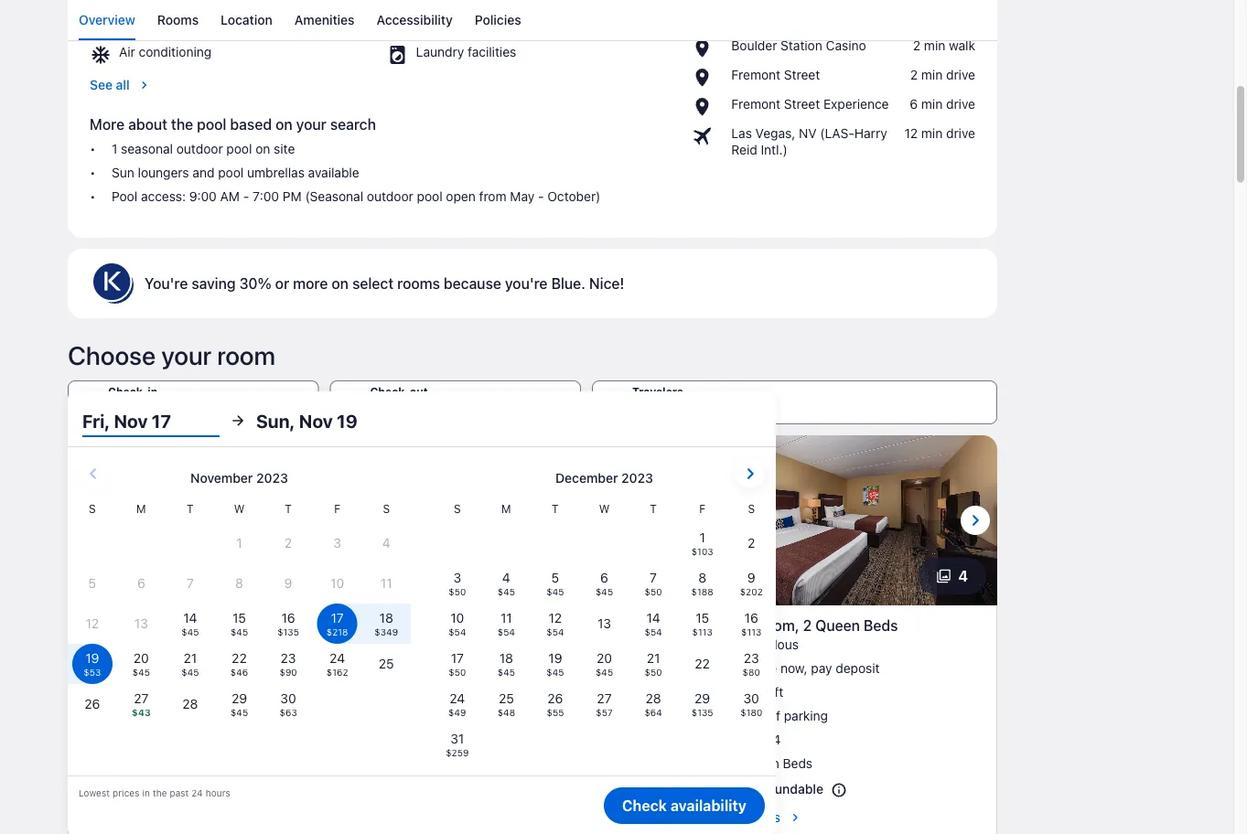 Task type: locate. For each thing, give the bounding box(es) containing it.
2 partially refundable from the left
[[706, 782, 824, 797]]

2 8.9/10 from the left
[[706, 637, 742, 653]]

1 horizontal spatial reserve now, pay deposit list item
[[392, 661, 673, 677]]

nov right fri,
[[114, 410, 148, 431]]

2 partially refundable button from the left
[[706, 782, 987, 799]]

1 horizontal spatial free self parking list item
[[392, 708, 673, 725]]

1 horizontal spatial fabulous
[[746, 637, 799, 653]]

bed inside deluxe room, 1 king bed 8.9/10 fabulous
[[534, 617, 561, 635]]

at
[[266, 617, 279, 635]]

1 8.9/10 from the left
[[392, 637, 429, 653]]

1 horizontal spatial self
[[446, 709, 467, 724]]

2 sq from the left
[[443, 685, 458, 700]]

see
[[90, 77, 113, 92]]

1 vertical spatial more
[[706, 811, 737, 826]]

reserve now, pay deposit list item
[[79, 661, 359, 677], [392, 661, 673, 677], [706, 661, 987, 677]]

8.9/10 inside deluxe room, 1 king bed 8.9/10 fabulous
[[392, 637, 429, 653]]

pool left open
[[417, 189, 443, 204]]

beds
[[864, 617, 898, 635], [783, 756, 813, 772]]

beds inside deluxe room, 2 queen beds 8.9/10 fabulous
[[864, 617, 898, 635]]

3 pay from the left
[[811, 661, 833, 676]]

pay down deluxe room, 1 king bed 8.9/10 fabulous
[[498, 661, 519, 676]]

refundable
[[131, 782, 197, 797], [758, 782, 824, 797]]

1 vertical spatial fremont
[[732, 96, 781, 112]]

- up very
[[122, 617, 128, 635]]

300 sq ft down very
[[103, 685, 157, 700]]

fri,
[[82, 410, 110, 431]]

0 vertical spatial check
[[283, 617, 326, 635]]

reserve down deluxe room, 2 queen beds 8.9/10 fabulous at bottom right
[[730, 661, 777, 676]]

3 deposit from the left
[[836, 661, 880, 676]]

casino
[[826, 38, 867, 53]]

1 horizontal spatial parking
[[471, 709, 515, 724]]

0 horizontal spatial 300
[[103, 685, 126, 700]]

reserve now, pay deposit list item down room - bed type assigned at check in 8.2/10 very good
[[79, 661, 359, 677]]

street up "nv"
[[784, 96, 820, 112]]

list containing overview
[[68, 0, 998, 40]]

1 horizontal spatial pay
[[498, 661, 519, 676]]

reserve now, pay deposit down good
[[103, 661, 253, 676]]

1 vertical spatial check
[[622, 798, 667, 815]]

now, down good
[[154, 661, 181, 676]]

sleeps up lowest prices in the past 24 hours check availability
[[416, 733, 456, 748]]

0 vertical spatial outdoor
[[177, 141, 223, 156]]

2 5 button from the left
[[605, 558, 673, 595]]

amenities
[[295, 12, 355, 27]]

free self parking list item up sleeps 2 list item on the bottom
[[392, 708, 673, 725]]

1 seasonal outdoor pool on site list item
[[90, 141, 670, 157]]

1 w from the left
[[234, 502, 245, 515]]

0 horizontal spatial w
[[234, 502, 245, 515]]

fremont down the boulder
[[732, 67, 781, 82]]

- right may on the left
[[538, 189, 544, 204]]

self for room - bed type assigned at check in
[[132, 709, 153, 724]]

300 down very
[[103, 685, 126, 700]]

1 horizontal spatial 300 sq ft
[[730, 685, 784, 700]]

0 vertical spatial more
[[90, 116, 125, 133]]

3 ft from the left
[[775, 685, 784, 700]]

parking up sleeps 4 list item
[[784, 709, 829, 724]]

2 horizontal spatial sq
[[757, 685, 771, 700]]

2 refundable from the left
[[758, 782, 824, 797]]

2023 for november 2023
[[256, 471, 288, 486]]

1 horizontal spatial refundable
[[758, 782, 824, 797]]

(seasonal
[[305, 189, 364, 204]]

1 horizontal spatial now,
[[467, 661, 494, 676]]

2 w from the left
[[599, 502, 610, 515]]

0 vertical spatial on
[[276, 116, 293, 133]]

2 horizontal spatial bed
[[534, 617, 561, 635]]

1 drive from the top
[[947, 67, 976, 82]]

f
[[334, 502, 341, 515], [700, 502, 706, 515]]

drive down 6 min drive
[[947, 126, 976, 141]]

deposit up sleeps 2 list item on the bottom
[[522, 661, 567, 676]]

0 horizontal spatial queen
[[741, 756, 780, 772]]

0 horizontal spatial reserve now, pay deposit list item
[[79, 661, 359, 677]]

ft inside 300 sq ft free self parking sleeps 2 1 king bed
[[461, 685, 470, 700]]

umbrellas
[[247, 165, 305, 180]]

0 vertical spatial popular location image
[[692, 67, 724, 89]]

1 horizontal spatial f
[[700, 502, 706, 515]]

1 popular location image from the top
[[692, 67, 724, 89]]

3 show next image image from the left
[[965, 510, 987, 532]]

show next image image for deluxe room, 2 queen beds
[[965, 510, 987, 532]]

1 self from the left
[[132, 709, 153, 724]]

2 street from the top
[[784, 96, 820, 112]]

list
[[68, 0, 998, 40], [692, 37, 976, 158], [90, 141, 670, 205], [79, 661, 359, 773], [392, 661, 673, 773], [706, 661, 987, 773]]

fabulous for 2
[[746, 637, 799, 653]]

reserve now, pay deposit
[[103, 661, 253, 676], [416, 661, 567, 676], [730, 661, 880, 676]]

parking down good
[[157, 709, 201, 724]]

0 vertical spatial 4
[[959, 568, 969, 585]]

0 horizontal spatial outdoor
[[177, 141, 223, 156]]

1 horizontal spatial on
[[276, 116, 293, 133]]

3 reserve now, pay deposit list item from the left
[[706, 661, 987, 677]]

0 vertical spatial medium image
[[137, 78, 152, 92]]

partially up availability
[[706, 782, 755, 797]]

1 horizontal spatial sleeps
[[730, 733, 770, 748]]

2 deluxe from the left
[[706, 617, 753, 635]]

the up 1 seasonal outdoor pool on site
[[171, 116, 193, 133]]

0 horizontal spatial beds
[[783, 756, 813, 772]]

on up site
[[276, 116, 293, 133]]

1 horizontal spatial 1
[[416, 756, 422, 772]]

free self parking list item
[[79, 708, 359, 725], [392, 708, 673, 725], [706, 708, 987, 725]]

1 reserve now, pay deposit list item from the left
[[79, 661, 359, 677]]

1 horizontal spatial check
[[622, 798, 667, 815]]

self up sleeps 2 list item on the bottom
[[446, 709, 467, 724]]

reserve now, pay deposit down deluxe room, 2 queen beds 8.9/10 fabulous at bottom right
[[730, 661, 880, 676]]

2 popular location image from the top
[[692, 96, 724, 118]]

8.2/10
[[79, 637, 115, 653]]

reserve now, pay deposit list item for deluxe room, 2 queen beds
[[706, 661, 987, 677]]

desk, laptop workspace, blackout drapes, iron/ironing board image for room - bed type assigned at check in
[[68, 436, 370, 606]]

free inside 300 sq ft free self parking sleeps 2 1 king bed
[[416, 709, 442, 724]]

w down november 2023 at the left bottom of page
[[234, 502, 245, 515]]

0 horizontal spatial free self parking list item
[[79, 708, 359, 725]]

0 vertical spatial queen
[[816, 617, 860, 635]]

1 horizontal spatial 2023
[[622, 471, 654, 486]]

parking for room - bed type assigned at check in
[[157, 709, 201, 724]]

room - bed type assigned at check in 8.2/10 very good
[[79, 617, 342, 653]]

room, inside deluxe room, 2 queen beds 8.9/10 fabulous
[[756, 617, 800, 635]]

on right the "more"
[[332, 275, 349, 292]]

self
[[132, 709, 153, 724], [446, 709, 467, 724], [760, 709, 781, 724]]

2023 right november
[[256, 471, 288, 486]]

street
[[784, 67, 820, 82], [784, 96, 820, 112]]

0 horizontal spatial room,
[[443, 617, 486, 635]]

more about the pool based on your search
[[90, 116, 376, 133]]

2 reserve now, pay deposit list item from the left
[[392, 661, 673, 677]]

nov left 19
[[299, 410, 333, 431]]

0 horizontal spatial medium image
[[137, 78, 152, 92]]

sleeps inside 300 sq ft free self parking sleeps 2 1 king bed
[[416, 733, 456, 748]]

2 free from the left
[[416, 709, 442, 724]]

2 deposit from the left
[[522, 661, 567, 676]]

0 horizontal spatial pay
[[184, 661, 205, 676]]

1 horizontal spatial 300
[[416, 685, 440, 700]]

pay down room - bed type assigned at check in 8.2/10 very good
[[184, 661, 205, 676]]

2 now, from the left
[[467, 661, 494, 676]]

2 horizontal spatial show next image image
[[965, 510, 987, 532]]

0 horizontal spatial more
[[90, 116, 125, 133]]

17
[[138, 401, 153, 419], [152, 410, 171, 431]]

4 inside 'button'
[[959, 568, 969, 585]]

sun,
[[256, 410, 295, 431]]

0 horizontal spatial 5
[[332, 568, 341, 585]]

show next image image
[[338, 510, 359, 532], [651, 510, 673, 532], [965, 510, 987, 532]]

0 vertical spatial fremont
[[732, 67, 781, 82]]

popular location image
[[692, 37, 724, 59]]

5 button
[[291, 558, 359, 595], [605, 558, 673, 595]]

0 horizontal spatial on
[[256, 141, 270, 156]]

2 ft from the left
[[461, 685, 470, 700]]

2 drive from the top
[[947, 96, 976, 112]]

1 parking from the left
[[157, 709, 201, 724]]

min for 2 min drive
[[922, 67, 943, 82]]

1 sq from the left
[[130, 685, 144, 700]]

check left in
[[283, 617, 326, 635]]

about
[[128, 116, 167, 133]]

m
[[137, 502, 146, 515], [502, 502, 511, 515]]

check inside room - bed type assigned at check in 8.2/10 very good
[[283, 617, 326, 635]]

1 king bed list item
[[392, 756, 673, 773]]

2 sleeps from the left
[[730, 733, 770, 748]]

sq for room - bed type assigned at check in
[[130, 685, 144, 700]]

300 sq ft list item up sleeps 4 list item
[[706, 685, 987, 701]]

0 horizontal spatial free
[[103, 709, 129, 724]]

2 desk, laptop workspace, blackout drapes, iron/ironing board image from the left
[[381, 436, 684, 606]]

2 horizontal spatial reserve now, pay deposit
[[730, 661, 880, 676]]

drive down walk
[[947, 67, 976, 82]]

300 sq ft list item down room - bed type assigned at check in 8.2/10 very good
[[79, 685, 359, 701]]

reserve now, pay deposit for room - bed type assigned at check in
[[103, 661, 253, 676]]

0 horizontal spatial check
[[283, 617, 326, 635]]

1 horizontal spatial room,
[[756, 617, 800, 635]]

popular location image down popular location image
[[692, 67, 724, 89]]

popular location image for fremont street
[[692, 67, 724, 89]]

3 sq from the left
[[757, 685, 771, 700]]

nov
[[108, 401, 134, 419], [114, 410, 148, 431], [299, 410, 333, 431]]

sleeps
[[416, 733, 456, 748], [730, 733, 770, 748]]

fremont up 'las'
[[732, 96, 781, 112]]

1 free from the left
[[103, 709, 129, 724]]

king inside 300 sq ft free self parking sleeps 2 1 king bed
[[426, 756, 452, 772]]

0 horizontal spatial 2023
[[256, 471, 288, 486]]

0 vertical spatial king
[[500, 617, 531, 635]]

- right am on the left top
[[243, 189, 249, 204]]

restaurant button
[[119, 7, 203, 25]]

medium image inside see all button
[[137, 78, 152, 92]]

300 sq ft list item for deluxe room, 1 king bed
[[392, 685, 673, 701]]

beds for 4
[[783, 756, 813, 772]]

deluxe inside deluxe room, 1 king bed 8.9/10 fabulous
[[392, 617, 439, 635]]

8.9/10 inside deluxe room, 2 queen beds 8.9/10 fabulous
[[706, 637, 742, 653]]

sq inside 300 sq ft free self parking sleeps 2 1 king bed
[[443, 685, 458, 700]]

3 parking from the left
[[784, 709, 829, 724]]

partially refundable for deluxe room, 2 queen beds
[[706, 782, 824, 797]]

ft
[[147, 685, 157, 700], [461, 685, 470, 700], [775, 685, 784, 700]]

self up sleeps 4 2 queen beds
[[760, 709, 781, 724]]

station
[[781, 38, 823, 53]]

2 partially from the left
[[706, 782, 755, 797]]

4
[[959, 568, 969, 585], [773, 733, 781, 748]]

pool access: 9:00 am - 7:00 pm (seasonal outdoor pool open from may - october) list item
[[90, 188, 670, 205]]

300 up sleeps 4 2 queen beds
[[730, 685, 754, 700]]

now, down deluxe room, 2 queen beds 8.9/10 fabulous at bottom right
[[781, 661, 808, 676]]

free self parking up sleeps 4 2 queen beds
[[730, 709, 829, 724]]

1 show next image image from the left
[[338, 510, 359, 532]]

bar
[[416, 8, 436, 23]]

reid
[[732, 142, 758, 157]]

2 free self parking list item from the left
[[392, 708, 673, 725]]

1 room, from the left
[[443, 617, 486, 635]]

min right 12
[[922, 126, 943, 141]]

2 free self parking from the left
[[730, 709, 829, 724]]

3 300 from the left
[[730, 685, 754, 700]]

0 horizontal spatial reserve
[[103, 661, 150, 676]]

deposit down deluxe room, 2 queen beds 8.9/10 fabulous at bottom right
[[836, 661, 880, 676]]

on for based
[[276, 116, 293, 133]]

2 inside sleeps 4 2 queen beds
[[730, 756, 738, 772]]

the right in
[[153, 788, 167, 799]]

min
[[925, 38, 946, 53], [922, 67, 943, 82], [922, 96, 943, 112], [922, 126, 943, 141]]

0 horizontal spatial refundable
[[131, 782, 197, 797]]

free
[[103, 709, 129, 724], [416, 709, 442, 724], [730, 709, 756, 724]]

free up lowest prices in the past 24 hours check availability
[[416, 709, 442, 724]]

1 vertical spatial drive
[[947, 96, 976, 112]]

w for november
[[234, 502, 245, 515]]

parking for deluxe room, 2 queen beds
[[784, 709, 829, 724]]

9:00
[[189, 189, 217, 204]]

more inside button
[[706, 811, 737, 826]]

4 right show all 4 images for deluxe room, 2 queen beds
[[959, 568, 969, 585]]

2 300 sq ft from the left
[[730, 685, 784, 700]]

1 horizontal spatial desk, laptop workspace, blackout drapes, iron/ironing board image
[[381, 436, 684, 606]]

all
[[116, 77, 130, 92]]

-
[[243, 189, 249, 204], [538, 189, 544, 204], [122, 617, 128, 635]]

2 reserve now, pay deposit from the left
[[416, 661, 567, 676]]

3 free from the left
[[730, 709, 756, 724]]

1 f from the left
[[334, 502, 341, 515]]

on left site
[[256, 141, 270, 156]]

free self parking list item up sleeps 4 list item
[[706, 708, 987, 725]]

check inside lowest prices in the past 24 hours check availability
[[622, 798, 667, 815]]

1 horizontal spatial 300 sq ft list item
[[392, 685, 673, 701]]

1 ft from the left
[[147, 685, 157, 700]]

1 vertical spatial popular location image
[[692, 96, 724, 118]]

fabulous inside deluxe room, 1 king bed 8.9/10 fabulous
[[432, 637, 485, 653]]

now, for deluxe room, 2 queen beds
[[781, 661, 808, 676]]

min left walk
[[925, 38, 946, 53]]

3 self from the left
[[760, 709, 781, 724]]

1 free self parking list item from the left
[[79, 708, 359, 725]]

1 horizontal spatial your
[[296, 116, 327, 133]]

1 300 from the left
[[103, 685, 126, 700]]

1 refundable from the left
[[131, 782, 197, 797]]

0 horizontal spatial deluxe
[[392, 617, 439, 635]]

reserve now, pay deposit list item down deluxe room, 1 king bed 8.9/10 fabulous
[[392, 661, 673, 677]]

1 horizontal spatial -
[[243, 189, 249, 204]]

8.9/10 for deluxe room, 1 king bed
[[392, 637, 429, 653]]

bed
[[132, 617, 159, 635], [534, 617, 561, 635], [455, 756, 479, 772]]

3 reserve now, pay deposit from the left
[[730, 661, 880, 676]]

300 inside 300 sq ft free self parking sleeps 2 1 king bed
[[416, 685, 440, 700]]

3 s from the left
[[454, 502, 461, 515]]

2 300 sq ft list item from the left
[[392, 685, 673, 701]]

1 horizontal spatial king
[[500, 617, 531, 635]]

bed inside 300 sq ft free self parking sleeps 2 1 king bed
[[455, 756, 479, 772]]

7:00
[[253, 189, 279, 204]]

2 vertical spatial 1
[[416, 756, 422, 772]]

king
[[500, 617, 531, 635], [426, 756, 452, 772]]

1 fabulous from the left
[[432, 637, 485, 653]]

5
[[332, 568, 341, 585], [645, 568, 655, 585]]

2 horizontal spatial reserve now, pay deposit list item
[[706, 661, 987, 677]]

t down december 2023
[[650, 502, 657, 515]]

your up nov 17 button
[[161, 340, 212, 370]]

your
[[296, 116, 327, 133], [161, 340, 212, 370]]

free for room - bed type assigned at check in
[[103, 709, 129, 724]]

harry
[[855, 126, 888, 141]]

rooms
[[397, 275, 440, 292]]

6
[[910, 96, 918, 112]]

pool for based
[[197, 116, 227, 133]]

medium image
[[137, 78, 152, 92], [788, 811, 803, 826]]

sun, nov 19 button
[[256, 404, 394, 437]]

reserve down deluxe room, 1 king bed 8.9/10 fabulous
[[416, 661, 464, 676]]

3 reserve from the left
[[730, 661, 777, 676]]

min right 6
[[922, 96, 943, 112]]

2 horizontal spatial -
[[538, 189, 544, 204]]

1 deposit from the left
[[209, 661, 253, 676]]

300 sq ft list item up sleeps 2 list item on the bottom
[[392, 685, 673, 701]]

popular location image up airport icon
[[692, 96, 724, 118]]

1
[[112, 141, 117, 156], [490, 617, 496, 635], [416, 756, 422, 772]]

partially refundable button for room - bed type assigned at check in
[[79, 782, 359, 799]]

room
[[79, 617, 118, 635]]

outdoor up and
[[177, 141, 223, 156]]

deluxe inside deluxe room, 2 queen beds 8.9/10 fabulous
[[706, 617, 753, 635]]

2 horizontal spatial parking
[[784, 709, 829, 724]]

air conditioning
[[119, 44, 212, 59]]

1 horizontal spatial 5
[[645, 568, 655, 585]]

1 m from the left
[[137, 502, 146, 515]]

reserve now, pay deposit list item down deluxe room, 2 queen beds 8.9/10 fabulous at bottom right
[[706, 661, 987, 677]]

0 horizontal spatial desk, laptop workspace, blackout drapes, iron/ironing board image
[[68, 436, 370, 606]]

pool access: 9:00 am - 7:00 pm (seasonal outdoor pool open from may - october)
[[112, 189, 601, 204]]

f for december 2023
[[700, 502, 706, 515]]

1 vertical spatial queen
[[741, 756, 780, 772]]

0 vertical spatial drive
[[947, 67, 976, 82]]

sun
[[112, 165, 134, 180]]

0 horizontal spatial sleeps
[[416, 733, 456, 748]]

1 vertical spatial 4
[[773, 733, 781, 748]]

sun loungers and pool umbrellas available list item
[[90, 165, 670, 181]]

sleeps up availability
[[730, 733, 770, 748]]

1 vertical spatial 1
[[490, 617, 496, 635]]

lowest prices in the past 24 hours check availability
[[79, 788, 747, 815]]

1 horizontal spatial sq
[[443, 685, 458, 700]]

free down very
[[103, 709, 129, 724]]

deposit
[[209, 661, 253, 676], [522, 661, 567, 676], [836, 661, 880, 676]]

0 horizontal spatial 5 button
[[291, 558, 359, 595]]

1 horizontal spatial medium image
[[788, 811, 803, 826]]

1 street from the top
[[784, 67, 820, 82]]

refundable left the hours
[[131, 782, 197, 797]]

2 fabulous from the left
[[746, 637, 799, 653]]

0 horizontal spatial king
[[426, 756, 452, 772]]

now,
[[154, 661, 181, 676], [467, 661, 494, 676], [781, 661, 808, 676]]

1 fremont from the top
[[732, 67, 781, 82]]

free self parking list item for deluxe room, 1 king bed
[[392, 708, 673, 725]]

1 horizontal spatial free self parking
[[730, 709, 829, 724]]

more for more about the pool based on your search
[[90, 116, 125, 133]]

0 horizontal spatial f
[[334, 502, 341, 515]]

check availability button
[[604, 788, 765, 825]]

1 free self parking from the left
[[103, 709, 201, 724]]

sq down very
[[130, 685, 144, 700]]

more details button
[[706, 810, 987, 827]]

ft up sleeps 4 2 queen beds
[[775, 685, 784, 700]]

2 f from the left
[[700, 502, 706, 515]]

3 free self parking list item from the left
[[706, 708, 987, 725]]

deluxe room, 2 queen beds 8.9/10 fabulous
[[706, 617, 898, 653]]

bed inside room - bed type assigned at check in 8.2/10 very good
[[132, 617, 159, 635]]

more down 'see all'
[[90, 116, 125, 133]]

2 room, from the left
[[756, 617, 800, 635]]

self inside 300 sq ft free self parking sleeps 2 1 king bed
[[446, 709, 467, 724]]

1 reserve from the left
[[103, 661, 150, 676]]

1 partially from the left
[[79, 782, 128, 797]]

free self parking list item up the hours
[[79, 708, 359, 725]]

free for deluxe room, 2 queen beds
[[730, 709, 756, 724]]

pool inside sun loungers and pool umbrellas available list item
[[218, 165, 244, 180]]

fremont
[[732, 67, 781, 82], [732, 96, 781, 112]]

free self parking list item for deluxe room, 2 queen beds
[[706, 708, 987, 725]]

ft down deluxe room, 1 king bed 8.9/10 fabulous
[[461, 685, 470, 700]]

deluxe for deluxe room, 2 queen beds
[[706, 617, 753, 635]]

blue.
[[552, 275, 586, 292]]

2 fremont from the top
[[732, 96, 781, 112]]

room, inside deluxe room, 1 king bed 8.9/10 fabulous
[[443, 617, 486, 635]]

deposit down room - bed type assigned at check in 8.2/10 very good
[[209, 661, 253, 676]]

vegas,
[[756, 126, 796, 141]]

2 parking from the left
[[471, 709, 515, 724]]

2 horizontal spatial on
[[332, 275, 349, 292]]

nov for fri,
[[114, 410, 148, 431]]

0 horizontal spatial ft
[[147, 685, 157, 700]]

medium image right details at the right bottom of the page
[[788, 811, 803, 826]]

1 horizontal spatial partially refundable
[[706, 782, 824, 797]]

desk, laptop workspace, blackout drapes, iron/ironing board image
[[68, 436, 370, 606], [381, 436, 684, 606]]

1 2023 from the left
[[256, 471, 288, 486]]

outdoor down sun loungers and pool umbrellas available list item
[[367, 189, 414, 204]]

300 sq ft up sleeps 4 2 queen beds
[[730, 685, 784, 700]]

2 self from the left
[[446, 709, 467, 724]]

300 sq ft list item
[[79, 685, 359, 701], [392, 685, 673, 701], [706, 685, 987, 701]]

2 300 from the left
[[416, 685, 440, 700]]

reserve down very
[[103, 661, 150, 676]]

3 now, from the left
[[781, 661, 808, 676]]

1 reserve now, pay deposit from the left
[[103, 661, 253, 676]]

1 horizontal spatial bed
[[455, 756, 479, 772]]

list containing 1 seasonal outdoor pool on site
[[90, 141, 670, 205]]

3 drive from the top
[[947, 126, 976, 141]]

on for more
[[332, 275, 349, 292]]

1 pay from the left
[[184, 661, 205, 676]]

2 m from the left
[[502, 502, 511, 515]]

king inside deluxe room, 1 king bed 8.9/10 fabulous
[[500, 617, 531, 635]]

t down november
[[187, 502, 194, 515]]

beds inside sleeps 4 2 queen beds
[[783, 756, 813, 772]]

2 reserve from the left
[[416, 661, 464, 676]]

pay down deluxe room, 2 queen beds 8.9/10 fabulous at bottom right
[[811, 661, 833, 676]]

more left details at the right bottom of the page
[[706, 811, 737, 826]]

search
[[330, 116, 376, 133]]

details
[[740, 811, 781, 826]]

open
[[446, 189, 476, 204]]

pool up sun loungers and pool umbrellas available on the top of page
[[227, 141, 252, 156]]

check
[[283, 617, 326, 635], [622, 798, 667, 815]]

1 horizontal spatial 5 button
[[605, 558, 673, 595]]

popular location image for fremont street experience
[[692, 96, 724, 118]]

0 vertical spatial street
[[784, 67, 820, 82]]

w for december
[[599, 502, 610, 515]]

1 desk, laptop workspace, blackout drapes, iron/ironing board image from the left
[[68, 436, 370, 606]]

1 horizontal spatial partially refundable button
[[706, 782, 987, 799]]

0 horizontal spatial 300 sq ft list item
[[79, 685, 359, 701]]

1 300 sq ft from the left
[[103, 685, 157, 700]]

your left search at the left top of page
[[296, 116, 327, 133]]

street down station
[[784, 67, 820, 82]]

sleeps inside sleeps 4 2 queen beds
[[730, 733, 770, 748]]

free self parking down good
[[103, 709, 201, 724]]

- inside room - bed type assigned at check in 8.2/10 very good
[[122, 617, 128, 635]]

1 horizontal spatial the
[[171, 116, 193, 133]]

0 horizontal spatial 8.9/10
[[392, 637, 429, 653]]

now, for room - bed type assigned at check in
[[154, 661, 181, 676]]

300 for deluxe room, 2 queen beds
[[730, 685, 754, 700]]

1 partially refundable button from the left
[[79, 782, 359, 799]]

1 horizontal spatial w
[[599, 502, 610, 515]]

popular location image
[[692, 67, 724, 89], [692, 96, 724, 118]]

1 partially refundable from the left
[[79, 782, 197, 797]]

show all 4 images for deluxe room, 2 queen beds image
[[937, 569, 951, 584]]

1 300 sq ft list item from the left
[[79, 685, 359, 701]]

facilities
[[468, 44, 517, 59]]

fabulous inside deluxe room, 2 queen beds 8.9/10 fabulous
[[746, 637, 799, 653]]

0 horizontal spatial free self parking
[[103, 709, 201, 724]]

based
[[230, 116, 272, 133]]

the inside lowest prices in the past 24 hours check availability
[[153, 788, 167, 799]]

2 horizontal spatial pay
[[811, 661, 833, 676]]

sq down deluxe room, 1 king bed 8.9/10 fabulous
[[443, 685, 458, 700]]

previous month image
[[82, 463, 104, 485]]

min up 6 min drive
[[922, 67, 943, 82]]

2 2023 from the left
[[622, 471, 654, 486]]

choose your room
[[68, 340, 276, 370]]

choose
[[68, 340, 156, 370]]

1 5 from the left
[[332, 568, 341, 585]]

now, down deluxe room, 1 king bed 8.9/10 fabulous
[[467, 661, 494, 676]]

reserve for deluxe room, 2 queen beds
[[730, 661, 777, 676]]

room
[[217, 340, 276, 370]]

partially for room - bed type assigned at check in
[[79, 782, 128, 797]]

1 sleeps from the left
[[416, 733, 456, 748]]

8.9/10
[[392, 637, 429, 653], [706, 637, 742, 653]]

t
[[187, 502, 194, 515], [285, 502, 292, 515], [552, 502, 559, 515], [650, 502, 657, 515]]

parking up sleeps 2 list item on the bottom
[[471, 709, 515, 724]]

queen inside deluxe room, 2 queen beds 8.9/10 fabulous
[[816, 617, 860, 635]]

0 horizontal spatial -
[[122, 617, 128, 635]]

show previous image image
[[79, 510, 101, 532]]

sq up sleeps 4 2 queen beds
[[757, 685, 771, 700]]

pool inside 1 seasonal outdoor pool on site list item
[[227, 141, 252, 156]]

free up sleeps 4 2 queen beds
[[730, 709, 756, 724]]

300 down deluxe room, 1 king bed 8.9/10 fabulous
[[416, 685, 440, 700]]

1 vertical spatial the
[[153, 788, 167, 799]]

medium image right all
[[137, 78, 152, 92]]

drive down the "2 min drive"
[[947, 96, 976, 112]]

check left availability
[[622, 798, 667, 815]]

drive for 2 min drive
[[947, 67, 976, 82]]

0 horizontal spatial 300 sq ft
[[103, 685, 157, 700]]

pool up 1 seasonal outdoor pool on site
[[197, 116, 227, 133]]

t down november 2023 at the left bottom of page
[[285, 502, 292, 515]]

0 horizontal spatial self
[[132, 709, 153, 724]]

ft down good
[[147, 685, 157, 700]]

2 show next image image from the left
[[651, 510, 673, 532]]

4 s from the left
[[748, 502, 755, 515]]

medium image inside more details button
[[788, 811, 803, 826]]

reserve now, pay deposit down deluxe room, 1 king bed 8.9/10 fabulous
[[416, 661, 567, 676]]

300 sq ft for room - bed type assigned at check in
[[103, 685, 157, 700]]

0 horizontal spatial reserve now, pay deposit
[[103, 661, 253, 676]]

partially left in
[[79, 782, 128, 797]]

partially for deluxe room, 2 queen beds
[[706, 782, 755, 797]]

1 deluxe from the left
[[392, 617, 439, 635]]

t down december
[[552, 502, 559, 515]]

4 up 2 queen beds list item
[[773, 733, 781, 748]]

refundable up details at the right bottom of the page
[[758, 782, 824, 797]]

m for december 2023
[[502, 502, 511, 515]]

intl.)
[[761, 142, 788, 157]]

2 pay from the left
[[498, 661, 519, 676]]

queen inside sleeps 4 2 queen beds
[[741, 756, 780, 772]]

self down very
[[132, 709, 153, 724]]

0 horizontal spatial partially
[[79, 782, 128, 797]]

parking
[[157, 709, 201, 724], [471, 709, 515, 724], [784, 709, 829, 724]]

pool up am on the left top
[[218, 165, 244, 180]]

w down december 2023
[[599, 502, 610, 515]]

sleeps 2 list item
[[392, 732, 673, 749]]

1 now, from the left
[[154, 661, 181, 676]]

now, for deluxe room, 1 king bed
[[467, 661, 494, 676]]

on inside list item
[[256, 141, 270, 156]]

2023 right december
[[622, 471, 654, 486]]

0 horizontal spatial deposit
[[209, 661, 253, 676]]

3 300 sq ft list item from the left
[[706, 685, 987, 701]]



Task type: describe. For each thing, give the bounding box(es) containing it.
prices
[[112, 788, 140, 799]]

amenities link
[[295, 0, 355, 40]]

more details
[[706, 811, 781, 826]]

1 inside 1 seasonal outdoor pool on site list item
[[112, 141, 117, 156]]

boulder
[[732, 38, 778, 53]]

fabulous for 1
[[432, 637, 485, 653]]

see all button
[[90, 66, 670, 93]]

2 queen beds list item
[[706, 756, 987, 773]]

las vegas, nv (las-harry reid intl.)
[[732, 126, 888, 157]]

300 sq ft list item for room - bed type assigned at check in
[[79, 685, 359, 701]]

medium image for details
[[788, 811, 803, 826]]

and
[[193, 165, 215, 180]]

medium image for all
[[137, 78, 152, 92]]

300 sq ft for deluxe room, 2 queen beds
[[730, 685, 784, 700]]

free self parking for room - bed type assigned at check in
[[103, 709, 201, 724]]

street for fremont street
[[784, 67, 820, 82]]

free self parking for deluxe room, 2 queen beds
[[730, 709, 829, 724]]

reserve now, pay deposit list item for deluxe room, 1 king bed
[[392, 661, 673, 677]]

sq for deluxe room, 2 queen beds
[[757, 685, 771, 700]]

refundable for room - bed type assigned at check in
[[131, 782, 197, 797]]

pool for on
[[227, 141, 252, 156]]

room, for 2
[[756, 617, 800, 635]]

policies link
[[475, 0, 522, 40]]

drive for 6 min drive
[[947, 96, 976, 112]]

1 s from the left
[[89, 502, 96, 515]]

fri, nov 17 button
[[82, 404, 220, 437]]

walk
[[949, 38, 976, 53]]

2023 for december 2023
[[622, 471, 654, 486]]

sun, nov 19
[[256, 410, 358, 431]]

fremont for fremont street experience
[[732, 96, 781, 112]]

pool inside pool access: 9:00 am - 7:00 pm (seasonal outdoor pool open from may - october) list item
[[417, 189, 443, 204]]

reserve now, pay deposit for deluxe room, 2 queen beds
[[730, 661, 880, 676]]

nov down choose
[[108, 401, 134, 419]]

good
[[148, 637, 181, 653]]

deluxe room, 2 queen beds | desk, laptop workspace, blackout drapes, iron/ironing board image
[[695, 436, 998, 606]]

ft for room - bed type assigned at check in
[[147, 685, 157, 700]]

min for 6 min drive
[[922, 96, 943, 112]]

pm
[[283, 189, 302, 204]]

in
[[142, 788, 150, 799]]

street for fremont street experience
[[784, 96, 820, 112]]

list containing boulder station casino
[[692, 37, 976, 158]]

deluxe for deluxe room, 1 king bed
[[392, 617, 439, 635]]

300 sq ft list item for deluxe room, 2 queen beds
[[706, 685, 987, 701]]

available
[[308, 165, 359, 180]]

1 inside deluxe room, 1 king bed 8.9/10 fabulous
[[490, 617, 496, 635]]

fremont for fremont street
[[732, 67, 781, 82]]

30%
[[239, 275, 272, 292]]

pool for umbrellas
[[218, 165, 244, 180]]

sleeps 4 list item
[[706, 732, 987, 749]]

you're
[[145, 275, 188, 292]]

deposit for deluxe room, 1 king bed
[[522, 661, 567, 676]]

0 vertical spatial your
[[296, 116, 327, 133]]

sleeps 4 2 queen beds
[[730, 733, 813, 772]]

december
[[556, 471, 618, 486]]

am
[[220, 189, 240, 204]]

room, for 1
[[443, 617, 486, 635]]

pay for room - bed type assigned at check in
[[184, 661, 205, 676]]

accessibility link
[[377, 0, 453, 40]]

rooms
[[157, 12, 199, 27]]

theme default image
[[187, 8, 203, 25]]

boulder station casino
[[732, 38, 867, 53]]

19
[[337, 410, 358, 431]]

2 t from the left
[[285, 502, 292, 515]]

deluxe room, 1 king bed 8.9/10 fabulous
[[392, 617, 561, 653]]

300 sq ft free self parking sleeps 2 1 king bed
[[416, 685, 515, 772]]

8.9/10 for deluxe room, 2 queen beds
[[706, 637, 742, 653]]

queen for 4
[[741, 756, 780, 772]]

2 inside deluxe room, 2 queen beds 8.9/10 fabulous
[[803, 617, 812, 635]]

(las-
[[821, 126, 855, 141]]

1 horizontal spatial outdoor
[[367, 189, 414, 204]]

from
[[479, 189, 507, 204]]

m for november 2023
[[137, 502, 146, 515]]

beds for room,
[[864, 617, 898, 635]]

0 vertical spatial the
[[171, 116, 193, 133]]

reserve for room - bed type assigned at check in
[[103, 661, 150, 676]]

0 horizontal spatial your
[[161, 340, 212, 370]]

conditioning
[[139, 44, 212, 59]]

sun loungers and pool umbrellas available
[[112, 165, 359, 180]]

pay for deluxe room, 2 queen beds
[[811, 661, 833, 676]]

2 min walk
[[914, 38, 976, 53]]

laundry facilities
[[416, 44, 517, 59]]

reserve now, pay deposit list item for room - bed type assigned at check in
[[79, 661, 359, 677]]

in
[[330, 617, 342, 635]]

6 min drive
[[910, 96, 976, 112]]

more
[[293, 275, 328, 292]]

see all
[[90, 77, 130, 92]]

december 2023
[[556, 471, 654, 486]]

overview link
[[79, 0, 135, 40]]

nov for sun,
[[299, 410, 333, 431]]

las
[[732, 126, 752, 141]]

min for 12 min drive
[[922, 126, 943, 141]]

3 t from the left
[[552, 502, 559, 515]]

site
[[274, 141, 295, 156]]

12 min drive
[[905, 126, 976, 141]]

reserve for deluxe room, 1 king bed
[[416, 661, 464, 676]]

1 seasonal outdoor pool on site
[[112, 141, 295, 156]]

drive for 12 min drive
[[947, 126, 976, 141]]

refundable for deluxe room, 2 queen beds
[[758, 782, 824, 797]]

past
[[170, 788, 189, 799]]

queen for room,
[[816, 617, 860, 635]]

nice!
[[590, 275, 625, 292]]

ft for deluxe room, 2 queen beds
[[775, 685, 784, 700]]

restaurant
[[119, 8, 183, 23]]

or
[[275, 275, 289, 292]]

saving
[[192, 275, 236, 292]]

300 for room - bed type assigned at check in
[[103, 685, 126, 700]]

min for 2 min walk
[[925, 38, 946, 53]]

may
[[510, 189, 535, 204]]

fri, nov 17
[[82, 410, 171, 431]]

desk, laptop workspace, blackout drapes, iron/ironing board image for deluxe room, 1 king bed
[[381, 436, 684, 606]]

lowest
[[79, 788, 110, 799]]

experience
[[824, 96, 889, 112]]

self for deluxe room, 2 queen beds
[[760, 709, 781, 724]]

because
[[444, 275, 502, 292]]

show next image image for deluxe room, 1 king bed
[[651, 510, 673, 532]]

deposit for room - bed type assigned at check in
[[209, 661, 253, 676]]

1 t from the left
[[187, 502, 194, 515]]

4 t from the left
[[650, 502, 657, 515]]

2 min drive
[[911, 67, 976, 82]]

f for november 2023
[[334, 502, 341, 515]]

2 5 from the left
[[645, 568, 655, 585]]

reserve now, pay deposit for deluxe room, 1 king bed
[[416, 661, 567, 676]]

24
[[192, 788, 203, 799]]

free self parking list item for room - bed type assigned at check in
[[79, 708, 359, 725]]

access:
[[141, 189, 186, 204]]

pool
[[112, 189, 137, 204]]

4 inside sleeps 4 2 queen beds
[[773, 733, 781, 748]]

availability
[[671, 798, 747, 815]]

next month image
[[740, 463, 762, 485]]

overview
[[79, 12, 135, 27]]

more for more details
[[706, 811, 737, 826]]

you're saving 30% or more on select rooms because you're blue. nice!
[[145, 275, 625, 292]]

2 s from the left
[[383, 502, 390, 515]]

airport image
[[692, 125, 724, 147]]

2 inside 300 sq ft free self parking sleeps 2 1 king bed
[[459, 733, 467, 748]]

fremont street
[[732, 67, 820, 82]]

parking inside 300 sq ft free self parking sleeps 2 1 king bed
[[471, 709, 515, 724]]

pay for deluxe room, 1 king bed
[[498, 661, 519, 676]]

very
[[118, 637, 145, 653]]

laundry
[[416, 44, 464, 59]]

partially refundable for room - bed type assigned at check in
[[79, 782, 197, 797]]

hours
[[206, 788, 231, 799]]

accessibility
[[377, 12, 453, 27]]

partially refundable button for deluxe room, 2 queen beds
[[706, 782, 987, 799]]

1 5 button from the left
[[291, 558, 359, 595]]

fremont street experience
[[732, 96, 889, 112]]

4 button
[[919, 558, 987, 595]]

deposit for deluxe room, 2 queen beds
[[836, 661, 880, 676]]

policies
[[475, 12, 522, 27]]

air
[[119, 44, 135, 59]]

nov 17 button
[[68, 381, 319, 425]]

location
[[221, 12, 273, 27]]

1 inside 300 sq ft free self parking sleeps 2 1 king bed
[[416, 756, 422, 772]]

12
[[905, 126, 918, 141]]

select
[[353, 275, 394, 292]]

november 2023
[[191, 471, 288, 486]]

location link
[[221, 0, 273, 40]]



Task type: vqa. For each thing, say whether or not it's contained in the screenshot.
Partially Refundable associated with Deluxe Room, 2 Queen Beds
yes



